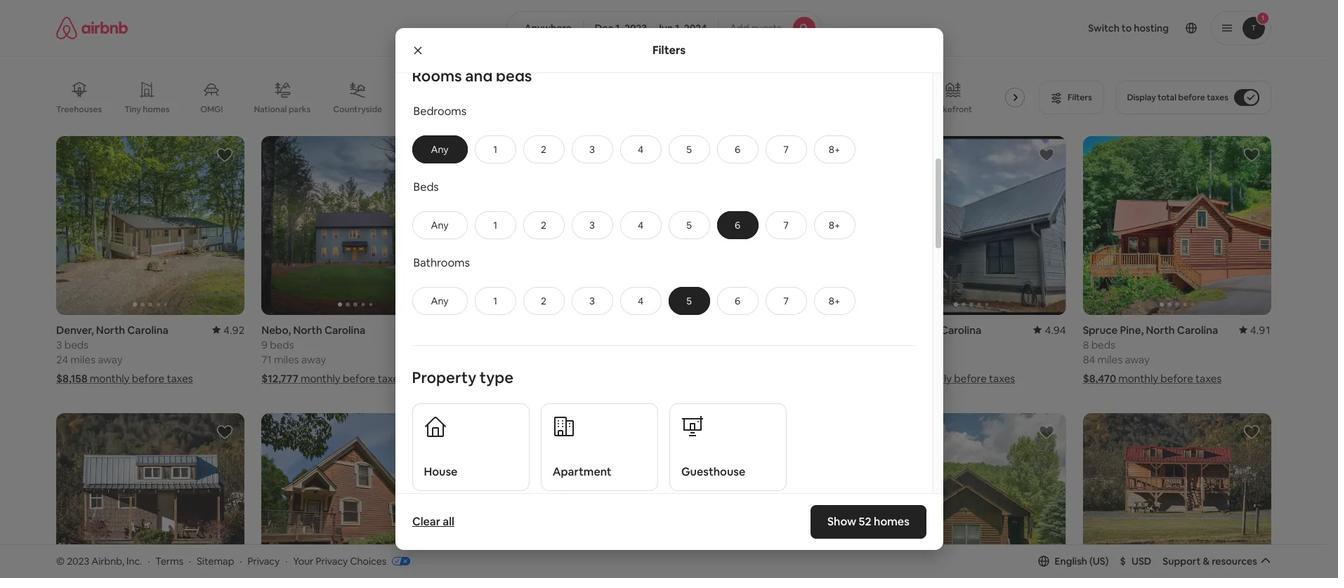 Task type: locate. For each thing, give the bounding box(es) containing it.
privacy left 'your'
[[248, 555, 280, 568]]

any button up the 'bathrooms'
[[412, 211, 468, 239]]

1 horizontal spatial privacy
[[316, 555, 348, 568]]

0 horizontal spatial homes
[[143, 104, 170, 115]]

miles right 84
[[1098, 353, 1123, 367]]

0 vertical spatial 6
[[735, 143, 741, 156]]

show left 52
[[827, 515, 856, 530]]

1 horizontal spatial 2023
[[625, 22, 647, 34]]

3 north from the left
[[909, 324, 938, 337]]

1 6 from the top
[[735, 143, 741, 156]]

1 horizontal spatial 1,
[[675, 22, 682, 34]]

0 vertical spatial any
[[431, 143, 449, 156]]

show 52 homes
[[827, 515, 910, 530]]

2 vertical spatial 8+ element
[[829, 295, 840, 308]]

2 any element from the top
[[427, 219, 453, 232]]

0 vertical spatial 2023
[[625, 22, 647, 34]]

3 6 button from the top
[[717, 287, 758, 315]]

bathrooms
[[413, 256, 470, 270]]

1 2 button from the top
[[523, 135, 565, 164]]

your
[[293, 555, 314, 568]]

beds down spruce at the bottom right of page
[[1092, 339, 1116, 352]]

add to wishlist: newland, north carolina image
[[833, 147, 850, 164], [217, 424, 233, 441], [1244, 424, 1260, 441]]

north for 72
[[909, 324, 938, 337]]

1 4 from the top
[[638, 143, 644, 156]]

0 vertical spatial any button
[[412, 135, 468, 164]]

2 vertical spatial 4
[[638, 295, 644, 308]]

6 button for bedrooms
[[717, 135, 758, 164]]

beds inside spruce pine, north carolina 8 beds 84 miles away $8,470 monthly before taxes
[[1092, 339, 1116, 352]]

2 carolina from the left
[[325, 324, 366, 337]]

show left map
[[631, 494, 657, 506]]

1 vertical spatial any
[[431, 219, 449, 232]]

property
[[412, 368, 476, 388]]

2 vertical spatial 7
[[784, 295, 789, 308]]

any for bathrooms
[[431, 295, 449, 308]]

3 7 button from the top
[[766, 287, 807, 315]]

3 miles from the left
[[892, 353, 917, 367]]

None search field
[[507, 11, 821, 45]]

any down the 'bathrooms'
[[431, 295, 449, 308]]

8
[[467, 339, 473, 352], [1083, 339, 1089, 352]]

4
[[638, 143, 644, 156], [638, 219, 644, 232], [638, 295, 644, 308]]

3 8+ button from the top
[[814, 287, 855, 315]]

2 for bathrooms
[[541, 295, 547, 308]]

2 north from the left
[[293, 324, 322, 337]]

3 4 button from the top
[[620, 287, 662, 315]]

carolina inside denver, north carolina 3 beds 24 miles away $8,158 monthly before taxes
[[127, 324, 168, 337]]

0 vertical spatial 6 button
[[717, 135, 758, 164]]

airbnb,
[[92, 555, 124, 568]]

views
[[503, 104, 526, 115]]

2 privacy from the left
[[316, 555, 348, 568]]

3 3 button from the top
[[572, 287, 613, 315]]

1 6 button from the top
[[717, 135, 758, 164]]

2023 right ©
[[67, 555, 89, 568]]

add to wishlist: nebo, north carolina image
[[422, 147, 439, 164]]

1, right jun
[[675, 22, 682, 34]]

2 vertical spatial any
[[431, 295, 449, 308]]

nebo, for 9
[[262, 324, 291, 337]]

sitemap link
[[197, 555, 234, 568]]

1 vertical spatial 7 button
[[766, 211, 807, 239]]

0 vertical spatial 5
[[687, 143, 692, 156]]

1 monthly from the left
[[90, 372, 130, 386]]

2 6 from the top
[[735, 219, 741, 232]]

1 vertical spatial 6 button
[[717, 211, 758, 239]]

group
[[56, 70, 1035, 125], [56, 136, 245, 315], [262, 136, 450, 315], [467, 136, 656, 315], [672, 136, 861, 315], [878, 136, 1066, 315], [1083, 136, 1272, 315], [56, 414, 245, 579], [262, 414, 450, 579], [467, 414, 656, 579], [672, 414, 861, 579], [878, 414, 1066, 579], [1083, 414, 1272, 579]]

1 horizontal spatial show
[[827, 515, 856, 530]]

miles inside "nebo, north carolina 9 beds 71 miles away $12,777 monthly before taxes"
[[274, 353, 299, 367]]

2 8+ from the top
[[829, 219, 840, 232]]

profile element
[[838, 0, 1272, 56]]

2 8+ button from the top
[[814, 211, 855, 239]]

homes
[[143, 104, 170, 115], [874, 515, 910, 530]]

4 monthly from the left
[[505, 372, 545, 386]]

house
[[424, 465, 458, 480]]

3 · from the left
[[240, 555, 242, 568]]

1 · from the left
[[148, 555, 150, 568]]

show inside the filters "dialog"
[[827, 515, 856, 530]]

1 vertical spatial 5
[[687, 219, 692, 232]]

2 4 button from the top
[[620, 211, 662, 239]]

2 vertical spatial 5
[[687, 295, 692, 308]]

·
[[148, 555, 150, 568], [189, 555, 191, 568], [240, 555, 242, 568], [285, 555, 288, 568]]

1 vertical spatial 7
[[784, 219, 789, 232]]

north
[[96, 324, 125, 337], [293, 324, 322, 337], [909, 324, 938, 337], [1146, 324, 1175, 337]]

3 any button from the top
[[412, 287, 468, 315]]

add to wishlist: denver, north carolina image
[[217, 147, 233, 164]]

1 vertical spatial 3 button
[[572, 211, 613, 239]]

type
[[480, 368, 514, 388]]

2 vertical spatial 6 button
[[717, 287, 758, 315]]

2 1 button from the top
[[475, 211, 516, 239]]

0 vertical spatial 5 button
[[669, 135, 710, 164]]

1 carolina from the left
[[127, 324, 168, 337]]

0 vertical spatial 1 button
[[475, 135, 516, 164]]

8 up property type
[[467, 339, 473, 352]]

nebo, inside "nebo, north carolina 9 beds 71 miles away $12,777 monthly before taxes"
[[262, 324, 291, 337]]

3
[[590, 143, 595, 156], [590, 219, 595, 232], [590, 295, 595, 308], [56, 339, 62, 352], [878, 339, 884, 352]]

8+ element for beds
[[829, 219, 840, 232]]

property type
[[412, 368, 514, 388]]

1
[[493, 143, 497, 156], [493, 219, 497, 232], [493, 295, 497, 308], [672, 339, 677, 352]]

2 8+ element from the top
[[829, 219, 840, 232]]

2 button
[[523, 135, 565, 164], [523, 211, 565, 239], [523, 287, 565, 315]]

8 beds
[[467, 339, 500, 352]]

0 vertical spatial 2
[[541, 143, 547, 156]]

2023 inside dec 1, 2023 – jun 1, 2024 button
[[625, 22, 647, 34]]

0 horizontal spatial show
[[631, 494, 657, 506]]

any element up the 'bathrooms'
[[427, 219, 453, 232]]

8+ button
[[814, 135, 855, 164], [814, 211, 855, 239], [814, 287, 855, 315]]

add to wishlist: spruce pine, north carolina image
[[1244, 147, 1260, 164]]

2 monthly from the left
[[301, 372, 341, 386]]

beds up $11,852
[[475, 339, 500, 352]]

privacy inside your privacy choices link
[[316, 555, 348, 568]]

dec 1, 2023 – jun 1, 2024
[[595, 22, 707, 34]]

3 8+ element from the top
[[829, 295, 840, 308]]

3 any element from the top
[[427, 295, 453, 308]]

2 4 from the top
[[638, 219, 644, 232]]

guesthouse button
[[670, 404, 787, 492]]

8+ for bedrooms
[[829, 143, 840, 156]]

8 inside spruce pine, north carolina 8 beds 84 miles away $8,470 monthly before taxes
[[1083, 339, 1089, 352]]

miles inside 'nebo, north carolina 3 beds 72 miles away monthly before taxes'
[[892, 353, 917, 367]]

terms
[[156, 555, 183, 568]]

0 vertical spatial 8+
[[829, 143, 840, 156]]

3 button for bathrooms
[[572, 287, 613, 315]]

north inside 'nebo, north carolina 3 beds 72 miles away monthly before taxes'
[[909, 324, 938, 337]]

8+ element
[[829, 143, 840, 156], [829, 219, 840, 232], [829, 295, 840, 308]]

national
[[254, 104, 287, 115]]

5 button
[[669, 135, 710, 164], [669, 211, 710, 239], [669, 287, 710, 315]]

3 6 from the top
[[735, 295, 741, 308]]

1 any from the top
[[431, 143, 449, 156]]

1 vertical spatial 5 button
[[669, 211, 710, 239]]

0 vertical spatial homes
[[143, 104, 170, 115]]

4 carolina from the left
[[1177, 324, 1219, 337]]

7 for bathrooms
[[784, 295, 789, 308]]

0 horizontal spatial privacy
[[248, 555, 280, 568]]

total
[[1158, 92, 1177, 103]]

0 horizontal spatial 1,
[[616, 22, 622, 34]]

4 north from the left
[[1146, 324, 1175, 337]]

away down pine,
[[1125, 353, 1150, 367]]

72
[[878, 353, 889, 367]]

4 button
[[620, 135, 662, 164], [620, 211, 662, 239], [620, 287, 662, 315]]

0 horizontal spatial add to wishlist: newland, north carolina image
[[217, 424, 233, 441]]

1 4 button from the top
[[620, 135, 662, 164]]

nebo, for 3
[[878, 324, 907, 337]]

homes right 52
[[874, 515, 910, 530]]

guests
[[751, 22, 782, 34]]

7
[[784, 143, 789, 156], [784, 219, 789, 232], [784, 295, 789, 308]]

2 vertical spatial 3 button
[[572, 287, 613, 315]]

1 for beds
[[493, 219, 497, 232]]

1 for bedrooms
[[493, 143, 497, 156]]

2 miles from the left
[[274, 353, 299, 367]]

9
[[262, 339, 268, 352]]

0 vertical spatial 7
[[784, 143, 789, 156]]

0 vertical spatial 8+ element
[[829, 143, 840, 156]]

· right inc.
[[148, 555, 150, 568]]

terms link
[[156, 555, 183, 568]]

homes right tiny
[[143, 104, 170, 115]]

0 vertical spatial 2 button
[[523, 135, 565, 164]]

away up monthly before taxes button
[[919, 353, 944, 367]]

3 inside denver, north carolina 3 beds 24 miles away $8,158 monthly before taxes
[[56, 339, 62, 352]]

monthly
[[90, 372, 130, 386], [301, 372, 341, 386], [912, 372, 952, 386], [505, 372, 545, 386], [1119, 372, 1159, 386]]

0 vertical spatial 7 button
[[766, 135, 807, 164]]

2 vertical spatial any element
[[427, 295, 453, 308]]

3 1 button from the top
[[475, 287, 516, 315]]

3 monthly from the left
[[912, 372, 952, 386]]

away right 24
[[98, 353, 123, 367]]

1 away from the left
[[98, 353, 123, 367]]

1 vertical spatial 6
[[735, 219, 741, 232]]

any element down bedrooms
[[427, 143, 453, 156]]

2 6 button from the top
[[717, 211, 758, 239]]

miles right 71
[[274, 353, 299, 367]]

3 2 button from the top
[[523, 287, 565, 315]]

beds down denver,
[[64, 339, 89, 352]]

3 for bathrooms
[[590, 295, 595, 308]]

1 vertical spatial any button
[[412, 211, 468, 239]]

beds
[[496, 66, 532, 86], [64, 339, 89, 352], [270, 339, 294, 352], [886, 339, 910, 352], [475, 339, 500, 352], [1092, 339, 1116, 352]]

1, right dec
[[616, 22, 622, 34]]

4 away from the left
[[1125, 353, 1150, 367]]

lakefront
[[934, 104, 973, 115]]

any button
[[412, 135, 468, 164], [412, 211, 468, 239], [412, 287, 468, 315]]

any button for bathrooms
[[412, 287, 468, 315]]

0 horizontal spatial 2023
[[67, 555, 89, 568]]

–
[[649, 22, 654, 34]]

before inside "nebo, north carolina 9 beds 71 miles away $12,777 monthly before taxes"
[[343, 372, 376, 386]]

1 vertical spatial any element
[[427, 219, 453, 232]]

8+ element for bathrooms
[[829, 295, 840, 308]]

1 8+ element from the top
[[829, 143, 840, 156]]

nebo, up 9
[[262, 324, 291, 337]]

beds right 9
[[270, 339, 294, 352]]

1 1 button from the top
[[475, 135, 516, 164]]

3 2 from the top
[[541, 295, 547, 308]]

taxes
[[1207, 92, 1229, 103], [167, 372, 193, 386], [378, 372, 404, 386], [989, 372, 1015, 386], [582, 372, 609, 386], [1196, 372, 1222, 386]]

farms
[[1003, 104, 1027, 115]]

nebo, up "72"
[[878, 324, 907, 337]]

add to wishlist: todd, north carolina image
[[1038, 424, 1055, 441]]

2 any button from the top
[[412, 211, 468, 239]]

2023 left the – on the left of page
[[625, 22, 647, 34]]

treehouses
[[56, 104, 102, 115]]

1 horizontal spatial 8
[[1083, 339, 1089, 352]]

1 horizontal spatial homes
[[874, 515, 910, 530]]

privacy right 'your'
[[316, 555, 348, 568]]

2 vertical spatial 4 button
[[620, 287, 662, 315]]

any button down bedrooms
[[412, 135, 468, 164]]

2 horizontal spatial add to wishlist: newland, north carolina image
[[1244, 424, 1260, 441]]

2 vertical spatial 5 button
[[669, 287, 710, 315]]

2 for beds
[[541, 219, 547, 232]]

3 4 from the top
[[638, 295, 644, 308]]

north inside "nebo, north carolina 9 beds 71 miles away $12,777 monthly before taxes"
[[293, 324, 322, 337]]

show inside 'button'
[[631, 494, 657, 506]]

spruce
[[1083, 324, 1118, 337]]

beds up views on the top of the page
[[496, 66, 532, 86]]

1 vertical spatial 1 button
[[475, 211, 516, 239]]

1 5 button from the top
[[669, 135, 710, 164]]

any element for beds
[[427, 219, 453, 232]]

rooms and beds
[[412, 66, 532, 86]]

1 privacy from the left
[[248, 555, 280, 568]]

2 button for bedrooms
[[523, 135, 565, 164]]

3 away from the left
[[919, 353, 944, 367]]

2 away from the left
[[301, 353, 326, 367]]

0 horizontal spatial nebo,
[[262, 324, 291, 337]]

north right denver,
[[96, 324, 125, 337]]

north inside denver, north carolina 3 beds 24 miles away $8,158 monthly before taxes
[[96, 324, 125, 337]]

2 vertical spatial any button
[[412, 287, 468, 315]]

3 carolina from the left
[[941, 324, 982, 337]]

1 8+ button from the top
[[814, 135, 855, 164]]

2 vertical spatial 1 button
[[475, 287, 516, 315]]

5 button for bedrooms
[[669, 135, 710, 164]]

nebo,
[[262, 324, 291, 337], [878, 324, 907, 337]]

sitemap
[[197, 555, 234, 568]]

1 horizontal spatial nebo,
[[878, 324, 907, 337]]

0 vertical spatial 4
[[638, 143, 644, 156]]

2 vertical spatial 6
[[735, 295, 741, 308]]

any element down the 'bathrooms'
[[427, 295, 453, 308]]

1 vertical spatial 2 button
[[523, 211, 565, 239]]

1 vertical spatial 2023
[[67, 555, 89, 568]]

4.91
[[1250, 324, 1272, 337]]

2 vertical spatial 2 button
[[523, 287, 565, 315]]

2 5 from the top
[[687, 219, 692, 232]]

0 vertical spatial show
[[631, 494, 657, 506]]

any up the 'bathrooms'
[[431, 219, 449, 232]]

privacy
[[248, 555, 280, 568], [316, 555, 348, 568]]

5 monthly from the left
[[1119, 372, 1159, 386]]

any element for bathrooms
[[427, 295, 453, 308]]

1 vertical spatial 8+ element
[[829, 219, 840, 232]]

1 vertical spatial show
[[827, 515, 856, 530]]

away inside denver, north carolina 3 beds 24 miles away $8,158 monthly before taxes
[[98, 353, 123, 367]]

before inside 'nebo, north carolina 3 beds 72 miles away monthly before taxes'
[[954, 372, 987, 386]]

1 2 from the top
[[541, 143, 547, 156]]

north up monthly before taxes button
[[909, 324, 938, 337]]

3 button for beds
[[572, 211, 613, 239]]

0 vertical spatial 4 button
[[620, 135, 662, 164]]

any button down the 'bathrooms'
[[412, 287, 468, 315]]

2 button for bathrooms
[[523, 287, 565, 315]]

1 button for bedrooms
[[475, 135, 516, 164]]

usd
[[1132, 556, 1152, 568]]

2 2 from the top
[[541, 219, 547, 232]]

away inside 'nebo, north carolina 3 beds 72 miles away monthly before taxes'
[[919, 353, 944, 367]]

1 7 from the top
[[784, 143, 789, 156]]

$11,852 monthly before taxes
[[467, 372, 609, 386]]

$12,777
[[262, 372, 298, 386]]

north right pine,
[[1146, 324, 1175, 337]]

84
[[1083, 353, 1095, 367]]

0 vertical spatial 8+ button
[[814, 135, 855, 164]]

any for beds
[[431, 219, 449, 232]]

1 7 button from the top
[[766, 135, 807, 164]]

1 3 button from the top
[[572, 135, 613, 164]]

1 vertical spatial 8+ button
[[814, 211, 855, 239]]

any element
[[427, 143, 453, 156], [427, 219, 453, 232], [427, 295, 453, 308]]

1,
[[616, 22, 622, 34], [675, 22, 682, 34]]

2 8 from the left
[[1083, 339, 1089, 352]]

0 vertical spatial 3 button
[[572, 135, 613, 164]]

1 button
[[475, 135, 516, 164], [475, 211, 516, 239], [475, 287, 516, 315]]

miles inside spruce pine, north carolina 8 beds 84 miles away $8,470 monthly before taxes
[[1098, 353, 1123, 367]]

· right "terms" on the left of page
[[189, 555, 191, 568]]

7 for beds
[[784, 219, 789, 232]]

miles inside denver, north carolina 3 beds 24 miles away $8,158 monthly before taxes
[[70, 353, 95, 367]]

2 vertical spatial 8+
[[829, 295, 840, 308]]

nebo, inside 'nebo, north carolina 3 beds 72 miles away monthly before taxes'
[[878, 324, 907, 337]]

any down bedrooms
[[431, 143, 449, 156]]

inc.
[[126, 555, 142, 568]]

$
[[1120, 556, 1126, 568]]

apartment
[[553, 465, 612, 480]]

4 miles from the left
[[1098, 353, 1123, 367]]

0 vertical spatial any element
[[427, 143, 453, 156]]

6 button
[[717, 135, 758, 164], [717, 211, 758, 239], [717, 287, 758, 315]]

tiny homes
[[125, 104, 170, 115]]

7 for bedrooms
[[784, 143, 789, 156]]

3 7 from the top
[[784, 295, 789, 308]]

2 3 button from the top
[[572, 211, 613, 239]]

2
[[541, 143, 547, 156], [541, 219, 547, 232], [541, 295, 547, 308]]

8+
[[829, 143, 840, 156], [829, 219, 840, 232], [829, 295, 840, 308]]

denver,
[[56, 324, 94, 337]]

2 any from the top
[[431, 219, 449, 232]]

1 nebo, from the left
[[262, 324, 291, 337]]

0 horizontal spatial 8
[[467, 339, 473, 352]]

any
[[431, 143, 449, 156], [431, 219, 449, 232], [431, 295, 449, 308]]

1 vertical spatial 4 button
[[620, 211, 662, 239]]

1 miles from the left
[[70, 353, 95, 367]]

3 for beds
[[590, 219, 595, 232]]

beds up "72"
[[886, 339, 910, 352]]

1 vertical spatial 4
[[638, 219, 644, 232]]

2 7 button from the top
[[766, 211, 807, 239]]

carolina
[[127, 324, 168, 337], [325, 324, 366, 337], [941, 324, 982, 337], [1177, 324, 1219, 337]]

miles
[[70, 353, 95, 367], [274, 353, 299, 367], [892, 353, 917, 367], [1098, 353, 1123, 367]]

pine,
[[1120, 324, 1144, 337]]

1 vertical spatial homes
[[874, 515, 910, 530]]

2 5 button from the top
[[669, 211, 710, 239]]

4.92 out of 5 average rating image
[[212, 324, 245, 337]]

beds inside denver, north carolina 3 beds 24 miles away $8,158 monthly before taxes
[[64, 339, 89, 352]]

2 vertical spatial 2
[[541, 295, 547, 308]]

3 8+ from the top
[[829, 295, 840, 308]]

2 2 button from the top
[[523, 211, 565, 239]]

· left 'your'
[[285, 555, 288, 568]]

miles for monthly
[[892, 353, 917, 367]]

©
[[56, 555, 65, 568]]

2 nebo, from the left
[[878, 324, 907, 337]]

3 any from the top
[[431, 295, 449, 308]]

north up '$12,777'
[[293, 324, 322, 337]]

1 north from the left
[[96, 324, 125, 337]]

1 vertical spatial 2
[[541, 219, 547, 232]]

2 vertical spatial 7 button
[[766, 287, 807, 315]]

add to wishlist: mooresville, north carolina image
[[627, 147, 644, 164]]

2 7 from the top
[[784, 219, 789, 232]]

5
[[687, 143, 692, 156], [687, 219, 692, 232], [687, 295, 692, 308]]

away inside "nebo, north carolina 9 beds 71 miles away $12,777 monthly before taxes"
[[301, 353, 326, 367]]

1 vertical spatial 8+
[[829, 219, 840, 232]]

miles right 24
[[70, 353, 95, 367]]

away right 71
[[301, 353, 326, 367]]

miles right "72"
[[892, 353, 917, 367]]

1 8+ from the top
[[829, 143, 840, 156]]

1 5 from the top
[[687, 143, 692, 156]]

8 up 84
[[1083, 339, 1089, 352]]

carolina inside "nebo, north carolina 9 beds 71 miles away $12,777 monthly before taxes"
[[325, 324, 366, 337]]

6 for bathrooms
[[735, 295, 741, 308]]

· left the privacy link
[[240, 555, 242, 568]]

7 button for bathrooms
[[766, 287, 807, 315]]

2 vertical spatial 8+ button
[[814, 287, 855, 315]]

1 horizontal spatial add to wishlist: newland, north carolina image
[[833, 147, 850, 164]]

6
[[735, 143, 741, 156], [735, 219, 741, 232], [735, 295, 741, 308]]

carolina inside 'nebo, north carolina 3 beds 72 miles away monthly before taxes'
[[941, 324, 982, 337]]

4.94
[[1045, 324, 1066, 337]]



Task type: describe. For each thing, give the bounding box(es) containing it.
add guests button
[[718, 11, 821, 45]]

monthly inside "nebo, north carolina 9 beds 71 miles away $12,777 monthly before taxes"
[[301, 372, 341, 386]]

north for 71
[[293, 324, 322, 337]]

before inside spruce pine, north carolina 8 beds 84 miles away $8,470 monthly before taxes
[[1161, 372, 1194, 386]]

3 5 from the top
[[687, 295, 692, 308]]

and
[[465, 66, 493, 86]]

house button
[[412, 404, 530, 492]]

show for show map
[[631, 494, 657, 506]]

clear all button
[[405, 509, 461, 537]]

anywhere button
[[507, 11, 584, 45]]

6 button for bathrooms
[[717, 287, 758, 315]]

1 1, from the left
[[616, 22, 622, 34]]

any button for beds
[[412, 211, 468, 239]]

1 any element from the top
[[427, 143, 453, 156]]

before inside denver, north carolina 3 beds 24 miles away $8,158 monthly before taxes
[[132, 372, 165, 386]]

© 2023 airbnb, inc. ·
[[56, 555, 150, 568]]

8+ for beds
[[829, 219, 840, 232]]

8+ button for bathrooms
[[814, 287, 855, 315]]

display total before taxes button
[[1115, 81, 1272, 115]]

away for $12,777
[[301, 353, 326, 367]]

display
[[1127, 92, 1156, 103]]

24
[[56, 353, 68, 367]]

4 button for bathrooms
[[620, 287, 662, 315]]

3 for bedrooms
[[590, 143, 595, 156]]

beds
[[413, 180, 439, 194]]

away for $8,158
[[98, 353, 123, 367]]

before inside "button"
[[1179, 92, 1205, 103]]

5 for beds
[[687, 219, 692, 232]]

4 for beds
[[638, 219, 644, 232]]

6 for bedrooms
[[735, 143, 741, 156]]

dec
[[595, 22, 614, 34]]

2 · from the left
[[189, 555, 191, 568]]

8+ element for bedrooms
[[829, 143, 840, 156]]

5 for bedrooms
[[687, 143, 692, 156]]

bedrooms
[[413, 104, 467, 119]]

$ usd
[[1120, 556, 1152, 568]]

show for show 52 homes
[[827, 515, 856, 530]]

parks
[[289, 104, 311, 115]]

support & resources button
[[1163, 556, 1272, 568]]

clear
[[412, 515, 440, 530]]

71
[[262, 353, 272, 367]]

4.92
[[223, 324, 245, 337]]

beds inside 'nebo, north carolina 3 beds 72 miles away monthly before taxes'
[[886, 339, 910, 352]]

4 for bathrooms
[[638, 295, 644, 308]]

amazing views
[[467, 104, 526, 115]]

taxes inside denver, north carolina 3 beds 24 miles away $8,158 monthly before taxes
[[167, 372, 193, 386]]

north for 24
[[96, 324, 125, 337]]

cabins
[[411, 104, 438, 115]]

nebo, north carolina 9 beds 71 miles away $12,777 monthly before taxes
[[262, 324, 404, 386]]

english
[[1055, 556, 1088, 568]]

8+ button for beds
[[814, 211, 855, 239]]

your privacy choices link
[[293, 555, 410, 569]]

monthly inside denver, north carolina 3 beds 24 miles away $8,158 monthly before taxes
[[90, 372, 130, 386]]

support & resources
[[1163, 556, 1258, 568]]

$8,470
[[1083, 372, 1116, 386]]

anywhere
[[524, 22, 572, 34]]

4 for bedrooms
[[638, 143, 644, 156]]

carolina for nebo, north carolina 9 beds 71 miles away $12,777 monthly before taxes
[[325, 324, 366, 337]]

add to wishlist: bostic, north carolina image
[[422, 424, 439, 441]]

dec 1, 2023 – jun 1, 2024 button
[[583, 11, 719, 45]]

north inside spruce pine, north carolina 8 beds 84 miles away $8,470 monthly before taxes
[[1146, 324, 1175, 337]]

away for monthly
[[919, 353, 944, 367]]

add to wishlist: nebo, north carolina image
[[1038, 147, 1055, 164]]

monthly before taxes button
[[878, 372, 1015, 386]]

terms · sitemap · privacy ·
[[156, 555, 288, 568]]

4 button for bedrooms
[[620, 135, 662, 164]]

carolina for nebo, north carolina 3 beds 72 miles away monthly before taxes
[[941, 324, 982, 337]]

omg!
[[200, 104, 223, 115]]

monthly inside spruce pine, north carolina 8 beds 84 miles away $8,470 monthly before taxes
[[1119, 372, 1159, 386]]

taxes inside 'nebo, north carolina 3 beds 72 miles away monthly before taxes'
[[989, 372, 1015, 386]]

amazing
[[467, 104, 502, 115]]

display total before taxes
[[1127, 92, 1229, 103]]

countryside
[[333, 104, 382, 115]]

national parks
[[254, 104, 311, 115]]

7 button for beds
[[766, 211, 807, 239]]

show 52 homes link
[[811, 506, 926, 540]]

group containing national parks
[[56, 70, 1035, 125]]

spruce pine, north carolina 8 beds 84 miles away $8,470 monthly before taxes
[[1083, 324, 1222, 386]]

filters
[[653, 43, 686, 57]]

monthly inside 'nebo, north carolina 3 beds 72 miles away monthly before taxes'
[[912, 372, 952, 386]]

rooms
[[412, 66, 462, 86]]

jun
[[656, 22, 673, 34]]

4.94 out of 5 average rating image
[[1034, 324, 1066, 337]]

52
[[859, 515, 871, 530]]

5 button for beds
[[669, 211, 710, 239]]

away inside spruce pine, north carolina 8 beds 84 miles away $8,470 monthly before taxes
[[1125, 353, 1150, 367]]

map
[[659, 494, 680, 506]]

choices
[[350, 555, 387, 568]]

3 5 button from the top
[[669, 287, 710, 315]]

miles for $8,158
[[70, 353, 95, 367]]

all
[[442, 515, 454, 530]]

taxes inside spruce pine, north carolina 8 beds 84 miles away $8,470 monthly before taxes
[[1196, 372, 1222, 386]]

nebo, north carolina 3 beds 72 miles away monthly before taxes
[[878, 324, 1015, 386]]

apartment button
[[541, 404, 658, 492]]

2 1, from the left
[[675, 22, 682, 34]]

show map
[[631, 494, 680, 506]]

show map button
[[617, 483, 710, 517]]

denver, north carolina 3 beds 24 miles away $8,158 monthly before taxes
[[56, 324, 193, 386]]

miles for $12,777
[[274, 353, 299, 367]]

1 button for bathrooms
[[475, 287, 516, 315]]

1 button for beds
[[475, 211, 516, 239]]

add guests
[[730, 22, 782, 34]]

privacy link
[[248, 555, 280, 568]]

8+ for bathrooms
[[829, 295, 840, 308]]

(us)
[[1090, 556, 1109, 568]]

1 bed
[[672, 339, 698, 352]]

beds inside the filters "dialog"
[[496, 66, 532, 86]]

english (us) button
[[1038, 556, 1109, 568]]

english (us)
[[1055, 556, 1109, 568]]

resources
[[1212, 556, 1258, 568]]

2024
[[684, 22, 707, 34]]

8+ button for bedrooms
[[814, 135, 855, 164]]

2 for bedrooms
[[541, 143, 547, 156]]

$11,852
[[467, 372, 503, 386]]

add
[[730, 22, 749, 34]]

4 button for beds
[[620, 211, 662, 239]]

carolina inside spruce pine, north carolina 8 beds 84 miles away $8,470 monthly before taxes
[[1177, 324, 1219, 337]]

taxes inside "nebo, north carolina 9 beds 71 miles away $12,777 monthly before taxes"
[[378, 372, 404, 386]]

3 inside 'nebo, north carolina 3 beds 72 miles away monthly before taxes'
[[878, 339, 884, 352]]

taxes inside "button"
[[1207, 92, 1229, 103]]

none search field containing anywhere
[[507, 11, 821, 45]]

4 · from the left
[[285, 555, 288, 568]]

carolina for denver, north carolina 3 beds 24 miles away $8,158 monthly before taxes
[[127, 324, 168, 337]]

1 8 from the left
[[467, 339, 473, 352]]

3 button for bedrooms
[[572, 135, 613, 164]]

7 button for bedrooms
[[766, 135, 807, 164]]

1 for bathrooms
[[493, 295, 497, 308]]

1 any button from the top
[[412, 135, 468, 164]]

clear all
[[412, 515, 454, 530]]

4.91 out of 5 average rating image
[[1239, 324, 1272, 337]]

filters dialog
[[395, 28, 943, 551]]

2 button for beds
[[523, 211, 565, 239]]

bed
[[679, 339, 698, 352]]

&
[[1203, 556, 1210, 568]]

support
[[1163, 556, 1201, 568]]

beds inside "nebo, north carolina 9 beds 71 miles away $12,777 monthly before taxes"
[[270, 339, 294, 352]]

homes inside the filters "dialog"
[[874, 515, 910, 530]]



Task type: vqa. For each thing, say whether or not it's contained in the screenshot.
bottommost Show
yes



